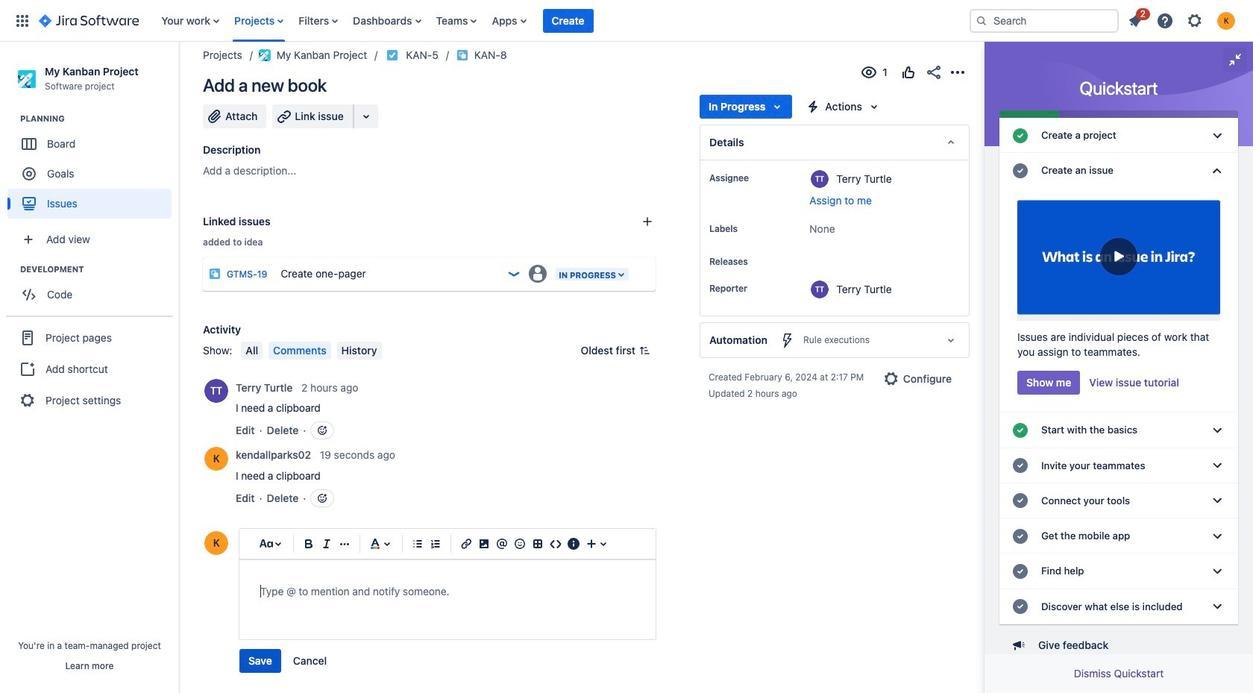 Task type: describe. For each thing, give the bounding box(es) containing it.
4 chevron image from the top
[[1209, 562, 1227, 580]]

3 chevron image from the top
[[1209, 527, 1227, 545]]

priority: low image
[[507, 266, 522, 281]]

sidebar element
[[0, 42, 179, 693]]

issue type: sub-task image
[[209, 268, 221, 280]]

link image
[[457, 535, 475, 553]]

bullet list ⌘⇧8 image
[[409, 535, 427, 553]]

help image
[[1156, 12, 1174, 29]]

vote options: no one has voted for this issue yet. image
[[900, 63, 918, 81]]

notifications image
[[1127, 12, 1144, 29]]

play video image
[[1100, 238, 1138, 275]]

minimize image
[[1227, 51, 1244, 69]]

copy link to comment image
[[398, 448, 410, 460]]

more formatting image
[[336, 535, 354, 553]]

heading for "development" icon
[[20, 263, 178, 275]]

info panel image
[[565, 535, 583, 553]]

3 chevron image from the top
[[1209, 492, 1227, 510]]

more information about terry turtle image
[[811, 170, 829, 188]]

goal image
[[22, 167, 36, 181]]

heading for planning icon
[[20, 113, 178, 125]]

actions image
[[949, 63, 967, 81]]

add image, video, or file image
[[475, 535, 493, 553]]

my kanban project image
[[259, 49, 271, 61]]

0 horizontal spatial list
[[154, 0, 958, 41]]

table image
[[529, 535, 547, 553]]

appswitcher icon image
[[13, 12, 31, 29]]

automation element
[[700, 322, 970, 358]]

1 chevron image from the top
[[1209, 162, 1227, 180]]

copy link to issue image
[[504, 48, 516, 60]]

primary element
[[9, 0, 958, 41]]



Task type: locate. For each thing, give the bounding box(es) containing it.
numbered list ⌘⇧7 image
[[427, 535, 445, 553]]

checked image for 5th chevron icon from the bottom of the page
[[1012, 127, 1030, 144]]

1 chevron image from the top
[[1209, 127, 1227, 144]]

1 horizontal spatial list
[[1122, 6, 1244, 34]]

italic ⌘i image
[[318, 535, 336, 553]]

banner
[[0, 0, 1253, 42]]

2 chevron image from the top
[[1209, 457, 1227, 475]]

list
[[154, 0, 958, 41], [1122, 6, 1244, 34]]

menu bar
[[238, 342, 385, 360]]

1 checked image from the top
[[1012, 127, 1030, 144]]

0 vertical spatial checked image
[[1012, 127, 1030, 144]]

mention image
[[493, 535, 511, 553]]

1 vertical spatial add reaction image
[[317, 492, 329, 504]]

task image
[[387, 49, 399, 61]]

0 vertical spatial chevron image
[[1209, 162, 1227, 180]]

more information about kendallparks02 image
[[204, 447, 228, 471]]

details element
[[700, 125, 970, 160]]

your profile and settings image
[[1218, 12, 1235, 29]]

progress bar
[[1000, 110, 1238, 118]]

5 chevron image from the top
[[1209, 598, 1227, 616]]

chevron image
[[1209, 162, 1227, 180], [1209, 457, 1227, 475], [1209, 527, 1227, 545]]

0 vertical spatial heading
[[20, 113, 178, 125]]

Comment - Main content area, start typing to enter text. text field
[[260, 583, 635, 601]]

list item
[[1122, 6, 1150, 32], [542, 8, 594, 33]]

more information about terry turtle image
[[204, 379, 228, 403]]

heading
[[20, 113, 178, 125], [20, 263, 178, 275]]

list up copy link to issue "image"
[[154, 0, 958, 41]]

list item inside the primary element
[[542, 8, 594, 33]]

None search field
[[970, 9, 1119, 32]]

checked image for first chevron image from the top
[[1012, 162, 1030, 180]]

1 heading from the top
[[20, 113, 178, 125]]

settings image
[[1186, 12, 1204, 29]]

emoji image
[[511, 535, 529, 553]]

add reaction image for more information about kendallparks02 image
[[317, 492, 329, 504]]

checked image
[[1012, 127, 1030, 144], [1012, 162, 1030, 180]]

2 add reaction image from the top
[[317, 492, 329, 504]]

bold ⌘b image
[[300, 535, 318, 553]]

jira software image
[[39, 12, 139, 29], [39, 12, 139, 29]]

add reaction image
[[317, 424, 329, 436], [317, 492, 329, 504]]

0 horizontal spatial list item
[[542, 8, 594, 33]]

2 checked image from the top
[[1012, 162, 1030, 180]]

1 add reaction image from the top
[[317, 424, 329, 436]]

development image
[[2, 261, 20, 278]]

1 vertical spatial checked image
[[1012, 162, 1030, 180]]

text styles image
[[257, 535, 275, 553]]

sidebar navigation image
[[163, 60, 195, 90]]

link web pages and more image
[[357, 107, 375, 125]]

Search field
[[970, 9, 1119, 32]]

planning image
[[2, 110, 20, 128]]

1 vertical spatial chevron image
[[1209, 457, 1227, 475]]

group
[[7, 113, 178, 223], [7, 263, 178, 314], [6, 316, 173, 422], [239, 649, 336, 673]]

1 horizontal spatial list item
[[1122, 6, 1150, 32]]

subtask image
[[456, 49, 468, 61]]

chevron image
[[1209, 127, 1227, 144], [1209, 422, 1227, 439], [1209, 492, 1227, 510], [1209, 562, 1227, 580], [1209, 598, 1227, 616]]

code snippet image
[[547, 535, 565, 553]]

2 vertical spatial chevron image
[[1209, 527, 1227, 545]]

list up minimize icon
[[1122, 6, 1244, 34]]

video poster image
[[1018, 194, 1221, 321]]

2 chevron image from the top
[[1209, 422, 1227, 439]]

1 vertical spatial heading
[[20, 263, 178, 275]]

2 heading from the top
[[20, 263, 178, 275]]

search image
[[976, 15, 988, 26]]

0 vertical spatial add reaction image
[[317, 424, 329, 436]]

add reaction image for more information about terry turtle icon
[[317, 424, 329, 436]]

reporter pin to top. only you can see pinned fields. image
[[751, 283, 762, 295]]

link an issue image
[[642, 216, 654, 228]]



Task type: vqa. For each thing, say whether or not it's contained in the screenshot.
bottom 'Go to market sample Team-managed business'
no



